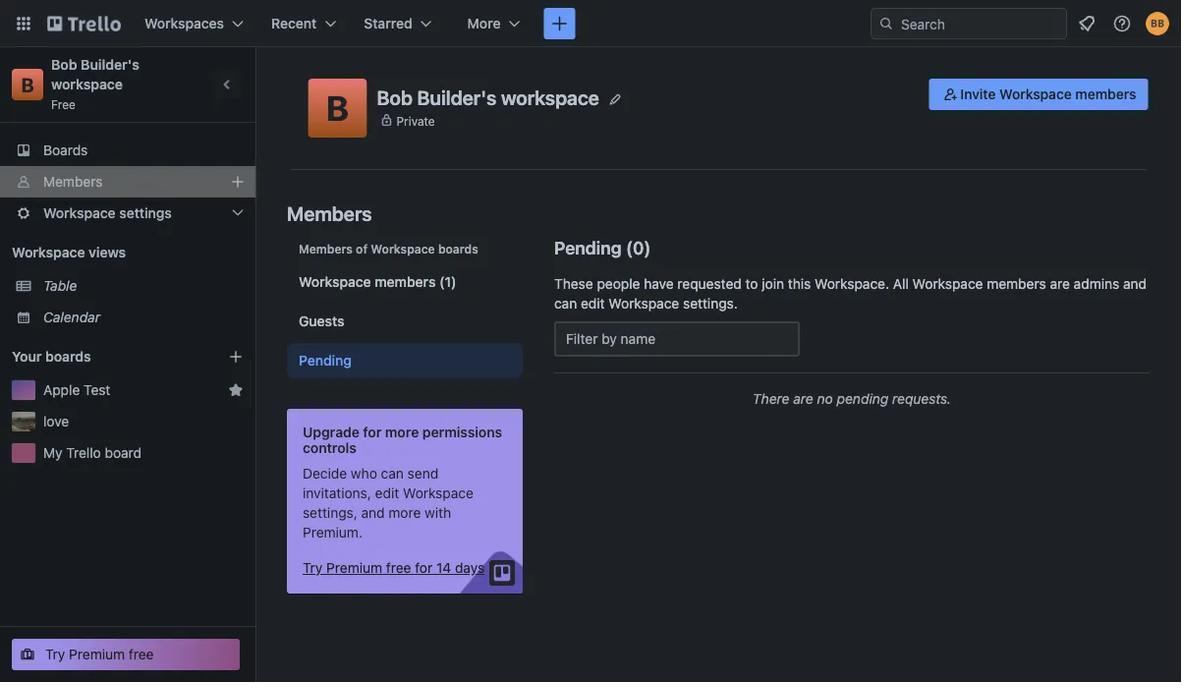 Task type: vqa. For each thing, say whether or not it's contained in the screenshot.
Create
no



Task type: locate. For each thing, give the bounding box(es) containing it.
1 horizontal spatial workspace
[[501, 86, 599, 109]]

1 vertical spatial and
[[361, 505, 385, 521]]

1 vertical spatial free
[[129, 646, 154, 662]]

0 vertical spatial members
[[43, 173, 103, 190]]

builder's for bob builder's workspace
[[417, 86, 497, 109]]

members down boards
[[43, 173, 103, 190]]

apple
[[43, 382, 80, 398]]

pending down guests
[[299, 352, 352, 369]]

1 horizontal spatial try
[[303, 560, 323, 576]]

workspace up "table"
[[12, 244, 85, 260]]

bob builder's workspace
[[377, 86, 599, 109]]

premium
[[326, 560, 382, 576], [69, 646, 125, 662]]

0 notifications image
[[1075, 12, 1099, 35]]

workspace for bob builder's workspace free
[[51, 76, 123, 92]]

0 horizontal spatial premium
[[69, 646, 125, 662]]

0 vertical spatial are
[[1050, 276, 1070, 292]]

and
[[1123, 276, 1147, 292], [361, 505, 385, 521]]

0 vertical spatial free
[[386, 560, 411, 576]]

1 horizontal spatial edit
[[581, 295, 605, 312]]

0 horizontal spatial and
[[361, 505, 385, 521]]

for
[[363, 424, 382, 440], [415, 560, 433, 576]]

boards up (1)
[[438, 242, 478, 256]]

workspace down have
[[609, 295, 679, 312]]

0 vertical spatial try
[[303, 560, 323, 576]]

0 vertical spatial more
[[385, 424, 419, 440]]

b inside button
[[326, 87, 349, 128]]

workspace
[[1000, 86, 1072, 102], [43, 205, 116, 221], [371, 242, 435, 256], [12, 244, 85, 260], [299, 274, 371, 290], [913, 276, 983, 292], [609, 295, 679, 312], [403, 485, 474, 501]]

admins
[[1074, 276, 1120, 292]]

bob builder (bobbuilder40) image
[[1146, 12, 1170, 35]]

boards up apple
[[45, 348, 91, 365]]

are left no
[[793, 391, 814, 407]]

0 horizontal spatial pending
[[299, 352, 352, 369]]

guests
[[299, 313, 344, 329]]

permissions
[[422, 424, 502, 440]]

1 horizontal spatial premium
[[326, 560, 382, 576]]

workspace up guests
[[299, 274, 371, 290]]

0 vertical spatial premium
[[326, 560, 382, 576]]

1 horizontal spatial b
[[326, 87, 349, 128]]

1 vertical spatial try
[[45, 646, 65, 662]]

bob builder's workspace link
[[51, 57, 143, 92]]

members
[[1076, 86, 1137, 102], [375, 274, 436, 290], [987, 276, 1046, 292]]

1 horizontal spatial members
[[987, 276, 1046, 292]]

0 horizontal spatial for
[[363, 424, 382, 440]]

b left 'private'
[[326, 87, 349, 128]]

pending up these
[[554, 237, 622, 258]]

guests link
[[287, 304, 523, 339]]

and down who
[[361, 505, 385, 521]]

test
[[84, 382, 110, 398]]

0 horizontal spatial b
[[21, 73, 34, 96]]

0 horizontal spatial edit
[[375, 485, 399, 501]]

bob up 'private'
[[377, 86, 413, 109]]

members left the admins
[[987, 276, 1046, 292]]

1 horizontal spatial can
[[554, 295, 577, 312]]

0 horizontal spatial builder's
[[81, 57, 139, 73]]

builder's up 'private'
[[417, 86, 497, 109]]

0 horizontal spatial are
[[793, 391, 814, 407]]

apple test
[[43, 382, 110, 398]]

1 horizontal spatial and
[[1123, 276, 1147, 292]]

0
[[633, 237, 644, 258]]

1 vertical spatial premium
[[69, 646, 125, 662]]

builder's
[[81, 57, 139, 73], [417, 86, 497, 109]]

search image
[[879, 16, 894, 31]]

workspace
[[51, 76, 123, 92], [501, 86, 599, 109]]

premium for try premium free for 14 days
[[326, 560, 382, 576]]

members left of in the left of the page
[[299, 242, 353, 256]]

bob
[[51, 57, 77, 73], [377, 86, 413, 109]]

1 horizontal spatial for
[[415, 560, 433, 576]]

members inside "button"
[[1076, 86, 1137, 102]]

1 vertical spatial bob
[[377, 86, 413, 109]]

views
[[89, 244, 126, 260]]

and right the admins
[[1123, 276, 1147, 292]]

b
[[21, 73, 34, 96], [326, 87, 349, 128]]

2 horizontal spatial members
[[1076, 86, 1137, 102]]

and for admins
[[1123, 276, 1147, 292]]

upgrade for more permissions controls decide who can send invitations, edit workspace settings, and more with premium.
[[303, 424, 502, 541]]

controls
[[303, 440, 357, 456]]

bob up free
[[51, 57, 77, 73]]

invite workspace members button
[[929, 79, 1148, 110]]

workspace inside the bob builder's workspace free
[[51, 76, 123, 92]]

workspace members
[[299, 274, 436, 290]]

1 vertical spatial boards
[[45, 348, 91, 365]]

1 vertical spatial builder's
[[417, 86, 497, 109]]

edit inside upgrade for more permissions controls decide who can send invitations, edit workspace settings, and more with premium.
[[375, 485, 399, 501]]

my
[[43, 445, 62, 461]]

boards link
[[0, 135, 256, 166]]

boards
[[438, 242, 478, 256], [45, 348, 91, 365]]

workspace right invite
[[1000, 86, 1072, 102]]

Filter by name text field
[[554, 321, 800, 357]]

these people have requested to join this workspace. all workspace members are admins and can edit workspace settings.
[[554, 276, 1147, 312]]

0 horizontal spatial can
[[381, 465, 404, 482]]

try premium free button
[[12, 639, 240, 670]]

1 vertical spatial are
[[793, 391, 814, 407]]

workspace views
[[12, 244, 126, 260]]

(1)
[[439, 274, 457, 290]]

pending link
[[287, 343, 523, 378]]

members down open information menu icon
[[1076, 86, 1137, 102]]

more
[[385, 424, 419, 440], [389, 505, 421, 521]]

builder's down back to home image
[[81, 57, 139, 73]]

0 vertical spatial for
[[363, 424, 382, 440]]

members inside members link
[[43, 173, 103, 190]]

free
[[386, 560, 411, 576], [129, 646, 154, 662]]

workspace up workspace views
[[43, 205, 116, 221]]

builder's inside the bob builder's workspace free
[[81, 57, 139, 73]]

recent button
[[260, 8, 348, 39]]

no
[[817, 391, 833, 407]]

0 vertical spatial edit
[[581, 295, 605, 312]]

settings.
[[683, 295, 738, 312]]

0 vertical spatial pending
[[554, 237, 622, 258]]

my trello board
[[43, 445, 142, 461]]

can down these
[[554, 295, 577, 312]]

0 horizontal spatial free
[[129, 646, 154, 662]]

pending
[[837, 391, 889, 407]]

workspace right of in the left of the page
[[371, 242, 435, 256]]

bob inside the bob builder's workspace free
[[51, 57, 77, 73]]

1 vertical spatial edit
[[375, 485, 399, 501]]

1 vertical spatial for
[[415, 560, 433, 576]]

workspace down create board or workspace icon
[[501, 86, 599, 109]]

your
[[12, 348, 42, 365]]

1 horizontal spatial bob
[[377, 86, 413, 109]]

1 vertical spatial members
[[287, 201, 372, 225]]

upgrade
[[303, 424, 360, 440]]

0 horizontal spatial try
[[45, 646, 65, 662]]

more up send
[[385, 424, 419, 440]]

private
[[397, 114, 435, 128]]

0 horizontal spatial bob
[[51, 57, 77, 73]]

b for the b link
[[21, 73, 34, 96]]

can right who
[[381, 465, 404, 482]]

Search field
[[894, 9, 1066, 38]]

and inside these people have requested to join this workspace. all workspace members are admins and can edit workspace settings.
[[1123, 276, 1147, 292]]

and inside upgrade for more permissions controls decide who can send invitations, edit workspace settings, and more with premium.
[[361, 505, 385, 521]]

requested
[[678, 276, 742, 292]]

0 vertical spatial can
[[554, 295, 577, 312]]

0 vertical spatial and
[[1123, 276, 1147, 292]]

workspace up the with
[[403, 485, 474, 501]]

edit
[[581, 295, 605, 312], [375, 485, 399, 501]]

members inside these people have requested to join this workspace. all workspace members are admins and can edit workspace settings.
[[987, 276, 1046, 292]]

are left the admins
[[1050, 276, 1070, 292]]

premium.
[[303, 524, 363, 541]]

back to home image
[[47, 8, 121, 39]]

are
[[1050, 276, 1070, 292], [793, 391, 814, 407]]

premium for try premium free
[[69, 646, 125, 662]]

workspace up free
[[51, 76, 123, 92]]

this
[[788, 276, 811, 292]]

for left 14
[[415, 560, 433, 576]]

there
[[753, 391, 790, 407]]

1 horizontal spatial are
[[1050, 276, 1070, 292]]

workspace.
[[815, 276, 889, 292]]

1 horizontal spatial boards
[[438, 242, 478, 256]]

all
[[893, 276, 909, 292]]

can
[[554, 295, 577, 312], [381, 465, 404, 482]]

1 horizontal spatial pending
[[554, 237, 622, 258]]

starred icon image
[[228, 382, 244, 398]]

bob for bob builder's workspace
[[377, 86, 413, 109]]

these
[[554, 276, 593, 292]]

0 horizontal spatial workspace
[[51, 76, 123, 92]]

for right "upgrade" in the bottom of the page
[[363, 424, 382, 440]]

1 vertical spatial can
[[381, 465, 404, 482]]

of
[[356, 242, 368, 256]]

1 horizontal spatial free
[[386, 560, 411, 576]]

1 horizontal spatial builder's
[[417, 86, 497, 109]]

members
[[43, 173, 103, 190], [287, 201, 372, 225], [299, 242, 353, 256]]

to
[[746, 276, 758, 292]]

0 vertical spatial bob
[[51, 57, 77, 73]]

pending
[[554, 237, 622, 258], [299, 352, 352, 369]]

love link
[[43, 412, 244, 431]]

0 horizontal spatial boards
[[45, 348, 91, 365]]

try premium free
[[45, 646, 154, 662]]

members down members of workspace boards
[[375, 274, 436, 290]]

0 vertical spatial builder's
[[81, 57, 139, 73]]

workspace for bob builder's workspace
[[501, 86, 599, 109]]

edit down these
[[581, 295, 605, 312]]

edit down who
[[375, 485, 399, 501]]

more button
[[456, 8, 532, 39]]

settings
[[119, 205, 172, 221]]

b left the bob builder's workspace free
[[21, 73, 34, 96]]

more left the with
[[389, 505, 421, 521]]

members up of in the left of the page
[[287, 201, 372, 225]]



Task type: describe. For each thing, give the bounding box(es) containing it.
apple test link
[[43, 380, 220, 400]]

table
[[43, 278, 77, 294]]

workspaces
[[144, 15, 224, 31]]

14
[[436, 560, 451, 576]]

0 horizontal spatial members
[[375, 274, 436, 290]]

invitations,
[[303, 485, 371, 501]]

1 vertical spatial pending
[[299, 352, 352, 369]]

love
[[43, 413, 69, 430]]

b link
[[12, 69, 43, 100]]

trello
[[66, 445, 101, 461]]

free for try premium free
[[129, 646, 154, 662]]

( 0 )
[[626, 237, 651, 258]]

workspace inside popup button
[[43, 205, 116, 221]]

open information menu image
[[1113, 14, 1132, 33]]

primary element
[[0, 0, 1181, 47]]

can inside these people have requested to join this workspace. all workspace members are admins and can edit workspace settings.
[[554, 295, 577, 312]]

send
[[408, 465, 439, 482]]

2 vertical spatial members
[[299, 242, 353, 256]]

with
[[425, 505, 451, 521]]

(
[[626, 237, 633, 258]]

recent
[[271, 15, 317, 31]]

workspace settings
[[43, 205, 172, 221]]

workspace inside "button"
[[1000, 86, 1072, 102]]

calendar
[[43, 309, 100, 325]]

workspace settings button
[[0, 198, 256, 229]]

can inside upgrade for more permissions controls decide who can send invitations, edit workspace settings, and more with premium.
[[381, 465, 404, 482]]

0 vertical spatial boards
[[438, 242, 478, 256]]

invite
[[961, 86, 996, 102]]

sm image
[[941, 85, 961, 104]]

calendar link
[[43, 308, 244, 327]]

workspace inside upgrade for more permissions controls decide who can send invitations, edit workspace settings, and more with premium.
[[403, 485, 474, 501]]

free
[[51, 97, 76, 111]]

requests.
[[892, 391, 952, 407]]

builder's for bob builder's workspace free
[[81, 57, 139, 73]]

b for b button
[[326, 87, 349, 128]]

your boards with 3 items element
[[12, 345, 199, 369]]

free for try premium free for 14 days
[[386, 560, 411, 576]]

members link
[[0, 166, 256, 198]]

have
[[644, 276, 674, 292]]

create board or workspace image
[[550, 14, 570, 33]]

your boards
[[12, 348, 91, 365]]

)
[[644, 237, 651, 258]]

people
[[597, 276, 640, 292]]

b button
[[308, 79, 367, 138]]

try premium free for 14 days
[[303, 560, 485, 576]]

1 vertical spatial more
[[389, 505, 421, 521]]

try for try premium free for 14 days
[[303, 560, 323, 576]]

more
[[468, 15, 501, 31]]

for inside upgrade for more permissions controls decide who can send invitations, edit workspace settings, and more with premium.
[[363, 424, 382, 440]]

edit inside these people have requested to join this workspace. all workspace members are admins and can edit workspace settings.
[[581, 295, 605, 312]]

boards
[[43, 142, 88, 158]]

for inside button
[[415, 560, 433, 576]]

add board image
[[228, 349, 244, 365]]

who
[[351, 465, 377, 482]]

try for try premium free
[[45, 646, 65, 662]]

decide
[[303, 465, 347, 482]]

table link
[[43, 276, 244, 296]]

join
[[762, 276, 784, 292]]

bob for bob builder's workspace free
[[51, 57, 77, 73]]

workspace right all
[[913, 276, 983, 292]]

are inside these people have requested to join this workspace. all workspace members are admins and can edit workspace settings.
[[1050, 276, 1070, 292]]

days
[[455, 560, 485, 576]]

there are no pending requests.
[[753, 391, 952, 407]]

workspace navigation collapse icon image
[[214, 71, 242, 98]]

members of workspace boards
[[299, 242, 478, 256]]

bob builder's workspace free
[[51, 57, 143, 111]]

try premium free for 14 days button
[[303, 558, 485, 578]]

starred
[[364, 15, 412, 31]]

board
[[105, 445, 142, 461]]

settings,
[[303, 505, 358, 521]]

my trello board link
[[43, 443, 244, 463]]

starred button
[[352, 8, 444, 39]]

invite workspace members
[[961, 86, 1137, 102]]

and for settings,
[[361, 505, 385, 521]]

workspaces button
[[133, 8, 256, 39]]



